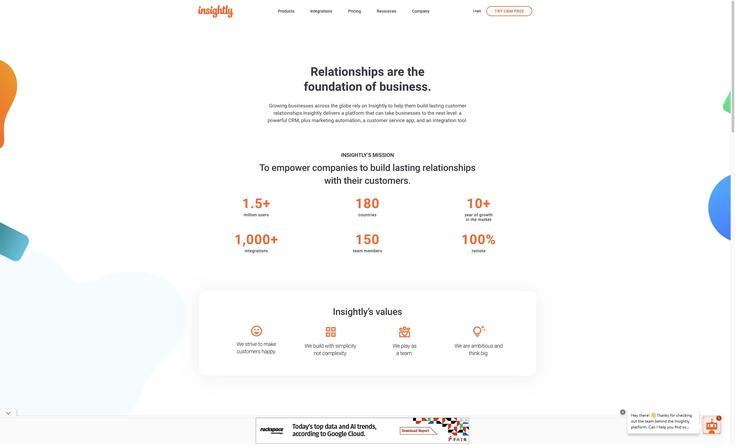 Task type: locate. For each thing, give the bounding box(es) containing it.
we inside we strive to make customers happy.
[[237, 342, 244, 348]]

2 vertical spatial build
[[313, 343, 324, 349]]

growth
[[480, 213, 493, 218]]

we play as a team.
[[393, 343, 417, 357]]

try crm free button
[[487, 6, 533, 16]]

not
[[314, 351, 321, 357]]

we
[[237, 342, 244, 348], [305, 343, 312, 349], [393, 343, 400, 349], [455, 343, 462, 349]]

market
[[478, 218, 492, 222]]

100% remote
[[462, 232, 496, 254]]

customer up level:
[[446, 103, 467, 109]]

0 horizontal spatial and
[[417, 118, 425, 123]]

insightly logo link
[[198, 5, 269, 18]]

build up the not
[[313, 343, 324, 349]]

customer
[[446, 103, 467, 109], [367, 118, 388, 123]]

1 vertical spatial of
[[474, 213, 479, 218]]

10+ year of growth in the market
[[465, 196, 493, 222]]

0 vertical spatial are
[[387, 65, 405, 79]]

and inside we are ambitious and think big.
[[495, 343, 503, 349]]

the
[[408, 65, 425, 79], [331, 103, 338, 109], [428, 110, 435, 116], [471, 218, 477, 222]]

we build with simplicity not complexity.
[[305, 343, 356, 357]]

businesses up relationships.insightly
[[289, 103, 314, 109]]

delivers
[[323, 110, 340, 116]]

and right ambitious at bottom right
[[495, 343, 503, 349]]

are for ambitious
[[463, 343, 470, 349]]

the up an
[[428, 110, 435, 116]]

free
[[515, 9, 524, 13]]

think
[[469, 351, 480, 357]]

the up business.
[[408, 65, 425, 79]]

growing businesses across the globe rely on insightly to help them build lasting customer relationships.insightly delivers a platform that can take businesses to the next level: a powerful crm, plus marketing automation, a customer service app, and an integration tool.
[[268, 103, 468, 123]]

powerful
[[268, 118, 287, 123]]

with
[[324, 175, 342, 186], [325, 343, 334, 349]]

relationships are the foundation of business.
[[304, 65, 432, 94]]

1 horizontal spatial and
[[495, 343, 503, 349]]

them
[[405, 103, 416, 109]]

resources link
[[377, 8, 396, 16]]

businesses down the them at top
[[396, 110, 421, 116]]

insightly's
[[333, 307, 374, 318]]

we inside we are ambitious and think big.
[[455, 343, 462, 349]]

are inside relationships are the foundation of business.
[[387, 65, 405, 79]]

simplicity
[[336, 343, 356, 349]]

1.5+ million users
[[242, 196, 271, 218]]

with down companies
[[324, 175, 342, 186]]

relationships.insightly
[[274, 110, 322, 116]]

tool.
[[458, 118, 468, 123]]

lasting up next
[[429, 103, 444, 109]]

and
[[417, 118, 425, 123], [495, 343, 503, 349]]

are inside we are ambitious and think big.
[[463, 343, 470, 349]]

1 vertical spatial are
[[463, 343, 470, 349]]

a inside the we play as a team.
[[397, 351, 399, 357]]

and left an
[[417, 118, 425, 123]]

companies
[[312, 162, 358, 174]]

are up business.
[[387, 65, 405, 79]]

insightly's values
[[333, 307, 402, 318]]

build
[[417, 103, 428, 109], [371, 162, 391, 174], [313, 343, 324, 349]]

products
[[278, 9, 295, 13]]

make
[[264, 342, 276, 348]]

insightly's
[[341, 152, 372, 158]]

0 vertical spatial lasting
[[429, 103, 444, 109]]

of right year
[[474, 213, 479, 218]]

relationships
[[311, 65, 384, 79]]

0 horizontal spatial customer
[[367, 118, 388, 123]]

1,000+ integrations
[[235, 232, 279, 254]]

0 horizontal spatial of
[[366, 80, 377, 94]]

level:
[[447, 110, 458, 116]]

that
[[366, 110, 375, 116]]

integration
[[433, 118, 457, 123]]

to down insightly's mission
[[360, 162, 368, 174]]

the right in at right top
[[471, 218, 477, 222]]

1 horizontal spatial build
[[371, 162, 391, 174]]

0 vertical spatial and
[[417, 118, 425, 123]]

0 vertical spatial businesses
[[289, 103, 314, 109]]

customer down can
[[367, 118, 388, 123]]

2 horizontal spatial build
[[417, 103, 428, 109]]

of inside 10+ year of growth in the market
[[474, 213, 479, 218]]

we inside the we play as a team.
[[393, 343, 400, 349]]

lasting
[[429, 103, 444, 109], [393, 162, 421, 174]]

team.
[[400, 351, 413, 357]]

to inside to empower companies to build lasting relationships with their customers.
[[360, 162, 368, 174]]

0 vertical spatial with
[[324, 175, 342, 186]]

0 horizontal spatial build
[[313, 343, 324, 349]]

team
[[353, 249, 363, 254]]

10+
[[467, 196, 491, 212]]

businesses
[[289, 103, 314, 109], [396, 110, 421, 116]]

customers
[[237, 349, 261, 355]]

a up tool.
[[459, 110, 462, 116]]

0 horizontal spatial lasting
[[393, 162, 421, 174]]

0 horizontal spatial are
[[387, 65, 405, 79]]

app,
[[406, 118, 416, 123]]

150 team members
[[353, 232, 382, 254]]

of
[[366, 80, 377, 94], [474, 213, 479, 218]]

0 vertical spatial of
[[366, 80, 377, 94]]

1 vertical spatial with
[[325, 343, 334, 349]]

1 horizontal spatial of
[[474, 213, 479, 218]]

lasting inside growing businesses across the globe rely on insightly to help them build lasting customer relationships.insightly delivers a platform that can take businesses to the next level: a powerful crm, plus marketing automation, a customer service app, and an integration tool.
[[429, 103, 444, 109]]

lasting inside to empower companies to build lasting relationships with their customers.
[[393, 162, 421, 174]]

to up take
[[389, 103, 393, 109]]

platform
[[346, 110, 365, 116]]

to
[[389, 103, 393, 109], [422, 110, 427, 116], [360, 162, 368, 174], [258, 342, 263, 348]]

0 horizontal spatial businesses
[[289, 103, 314, 109]]

are for the
[[387, 65, 405, 79]]

to empower companies to build lasting relationships with their customers.
[[260, 162, 476, 186]]

with up complexity.
[[325, 343, 334, 349]]

1 vertical spatial customer
[[367, 118, 388, 123]]

help
[[394, 103, 404, 109]]

1 vertical spatial lasting
[[393, 162, 421, 174]]

their
[[344, 175, 363, 186]]

build down 'mission'
[[371, 162, 391, 174]]

build right the them at top
[[417, 103, 428, 109]]

a left team.
[[397, 351, 399, 357]]

1 horizontal spatial lasting
[[429, 103, 444, 109]]

integrations
[[310, 9, 333, 13]]

of up the on at the left top
[[366, 80, 377, 94]]

we inside 'we build with simplicity not complexity.'
[[305, 343, 312, 349]]

we are ambitious and think big.
[[455, 343, 503, 357]]

resources
[[377, 9, 396, 13]]

try crm free link
[[487, 6, 533, 16]]

login link
[[473, 9, 481, 14]]

crm
[[504, 9, 513, 13]]

0 vertical spatial build
[[417, 103, 428, 109]]

1 vertical spatial and
[[495, 343, 503, 349]]

lasting up customers.
[[393, 162, 421, 174]]

1 horizontal spatial businesses
[[396, 110, 421, 116]]

1 horizontal spatial are
[[463, 343, 470, 349]]

to right 'strive'
[[258, 342, 263, 348]]

are up the think
[[463, 343, 470, 349]]

to inside we strive to make customers happy.
[[258, 342, 263, 348]]

1 horizontal spatial customer
[[446, 103, 467, 109]]

1 vertical spatial build
[[371, 162, 391, 174]]

0 vertical spatial customer
[[446, 103, 467, 109]]



Task type: describe. For each thing, give the bounding box(es) containing it.
try crm free
[[495, 9, 524, 13]]

service
[[389, 118, 405, 123]]

insightly logo image
[[198, 5, 234, 18]]

on
[[362, 103, 367, 109]]

empower
[[272, 162, 310, 174]]

with inside to empower companies to build lasting relationships with their customers.
[[324, 175, 342, 186]]

remote
[[472, 249, 486, 254]]

automation,
[[335, 118, 362, 123]]

strive
[[245, 342, 257, 348]]

next
[[436, 110, 446, 116]]

foundation
[[304, 80, 363, 94]]

we for we build with simplicity not complexity.
[[305, 343, 312, 349]]

1 vertical spatial businesses
[[396, 110, 421, 116]]

globe
[[339, 103, 352, 109]]

to up an
[[422, 110, 427, 116]]

we for we play as a team.
[[393, 343, 400, 349]]

company
[[412, 9, 430, 13]]

marketing
[[312, 118, 334, 123]]

countries
[[359, 213, 377, 218]]

products link
[[278, 8, 295, 16]]

members
[[364, 249, 382, 254]]

values
[[376, 307, 402, 318]]

insightly
[[369, 103, 387, 109]]

ambitious
[[471, 343, 494, 349]]

100%
[[462, 232, 496, 248]]

the inside 10+ year of growth in the market
[[471, 218, 477, 222]]

integrations
[[245, 249, 268, 254]]

across
[[315, 103, 330, 109]]

180
[[356, 196, 380, 212]]

million
[[244, 213, 257, 218]]

1.5+
[[242, 196, 271, 212]]

a down the globe
[[342, 110, 344, 116]]

build inside growing businesses across the globe rely on insightly to help them build lasting customer relationships.insightly delivers a platform that can take businesses to the next level: a powerful crm, plus marketing automation, a customer service app, and an integration tool.
[[417, 103, 428, 109]]

integrations link
[[310, 8, 333, 16]]

build inside to empower companies to build lasting relationships with their customers.
[[371, 162, 391, 174]]

the inside relationships are the foundation of business.
[[408, 65, 425, 79]]

can
[[376, 110, 384, 116]]

growing
[[269, 103, 287, 109]]

plus
[[301, 118, 311, 123]]

we for we strive to make customers happy.
[[237, 342, 244, 348]]

take
[[385, 110, 395, 116]]

play
[[401, 343, 410, 349]]

in
[[466, 218, 470, 222]]

company link
[[412, 8, 430, 16]]

with inside 'we build with simplicity not complexity.'
[[325, 343, 334, 349]]

as
[[411, 343, 417, 349]]

happy.
[[262, 349, 276, 355]]

we strive to make customers happy.
[[237, 342, 276, 355]]

business.
[[380, 80, 432, 94]]

we for we are ambitious and think big.
[[455, 343, 462, 349]]

an
[[426, 118, 432, 123]]

180 countries
[[356, 196, 380, 218]]

big.
[[481, 351, 489, 357]]

pricing link
[[348, 8, 361, 16]]

and inside growing businesses across the globe rely on insightly to help them build lasting customer relationships.insightly delivers a platform that can take businesses to the next level: a powerful crm, plus marketing automation, a customer service app, and an integration tool.
[[417, 118, 425, 123]]

a down platform
[[363, 118, 366, 123]]

users
[[258, 213, 269, 218]]

complexity.
[[322, 351, 347, 357]]

1,000+
[[235, 232, 279, 248]]

of inside relationships are the foundation of business.
[[366, 80, 377, 94]]

mission
[[373, 152, 394, 158]]

crm,
[[288, 118, 300, 123]]

insightly's mission
[[341, 152, 394, 158]]

customers.
[[365, 175, 411, 186]]

pricing
[[348, 9, 361, 13]]

login
[[473, 9, 481, 13]]

150
[[356, 232, 380, 248]]

try
[[495, 9, 503, 13]]

relationships
[[423, 162, 476, 174]]

to
[[260, 162, 270, 174]]

rely
[[353, 103, 361, 109]]

build inside 'we build with simplicity not complexity.'
[[313, 343, 324, 349]]

the up 'delivers'
[[331, 103, 338, 109]]



Task type: vqa. For each thing, say whether or not it's contained in the screenshot.
top are
yes



